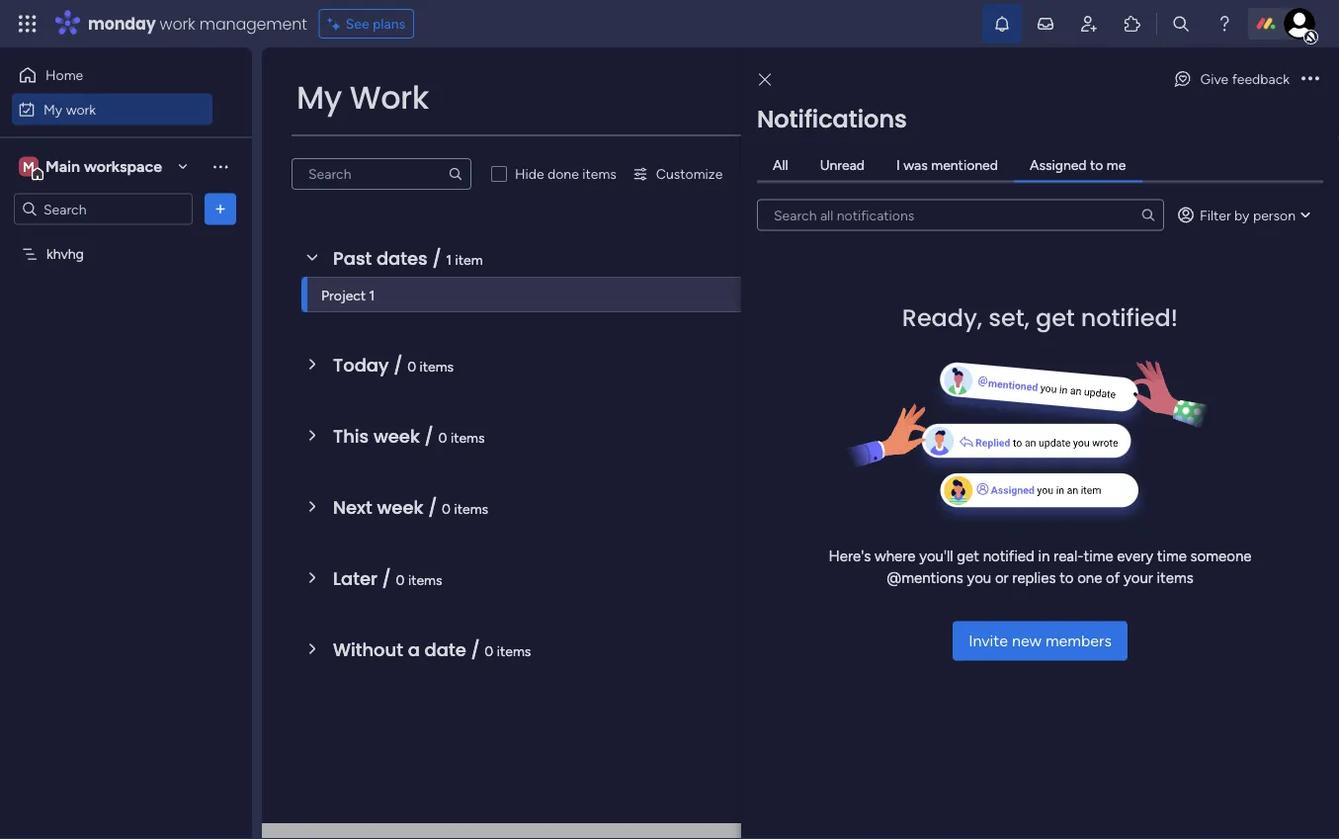 Task type: describe. For each thing, give the bounding box(es) containing it.
priority
[[977, 380, 1021, 397]]

was
[[904, 157, 928, 173]]

feedback
[[1232, 71, 1290, 87]]

notifications
[[757, 102, 907, 135]]

people
[[1171, 142, 1213, 159]]

items inside today / 0 items
[[420, 358, 454, 375]]

month
[[1084, 289, 1122, 304]]

apps image
[[1123, 14, 1143, 34]]

workspace options image
[[211, 156, 230, 176]]

and
[[1145, 142, 1167, 159]]

date
[[977, 331, 1006, 347]]

see
[[346, 15, 369, 32]]

i
[[897, 157, 900, 173]]

0 inside this week / 0 items
[[438, 429, 447, 446]]

notified!
[[1081, 301, 1179, 334]]

ready, set, get notified!
[[902, 301, 1179, 334]]

monday work management
[[88, 12, 307, 35]]

1 vertical spatial 1
[[369, 287, 375, 303]]

none search field filter dashboard by text
[[292, 158, 472, 190]]

past
[[333, 246, 372, 271]]

khvhg
[[46, 246, 84, 262]]

someone
[[1191, 547, 1252, 565]]

filter
[[1200, 207, 1231, 223]]

this month
[[1058, 289, 1122, 304]]

invite new members button
[[953, 621, 1128, 661]]

m
[[23, 158, 35, 175]]

date
[[425, 637, 466, 662]]

dates
[[377, 246, 428, 271]]

this for month
[[1058, 289, 1081, 304]]

of
[[1106, 569, 1120, 587]]

home
[[45, 67, 83, 84]]

my for my work
[[297, 76, 342, 120]]

help image
[[1215, 14, 1235, 34]]

/ up next week / 0 items
[[425, 424, 434, 449]]

0 inside today / 0 items
[[407, 358, 416, 375]]

hide done items
[[515, 166, 617, 182]]

later
[[333, 566, 378, 591]]

my work
[[297, 76, 429, 120]]

filter by person button
[[1169, 199, 1324, 231]]

to inside the here's where you'll get notified in real-time every time someone @mentions you or replies to one of your items
[[1060, 569, 1074, 587]]

this week / 0 items
[[333, 424, 485, 449]]

boards,
[[1040, 142, 1085, 159]]

you'd
[[1217, 142, 1250, 159]]

a
[[408, 637, 420, 662]]

person
[[1253, 207, 1296, 223]]

workspace image
[[19, 156, 39, 177]]

one
[[1078, 569, 1103, 587]]

my work button
[[12, 93, 213, 125]]

notifications image
[[993, 14, 1012, 34]]

plans
[[373, 15, 405, 32]]

new
[[1012, 632, 1042, 650]]

priority column
[[977, 380, 1073, 397]]

you
[[967, 569, 992, 587]]

column for priority column
[[1024, 380, 1073, 397]]

@mentions
[[887, 569, 964, 587]]

0 inside without a date / 0 items
[[485, 643, 494, 659]]

0 vertical spatial get
[[1036, 301, 1075, 334]]

give feedback
[[1201, 71, 1290, 87]]

items inside without a date / 0 items
[[497, 643, 531, 659]]

/ left item
[[432, 246, 442, 271]]

0 inside next week / 0 items
[[442, 500, 451, 517]]

/ right today
[[394, 352, 403, 378]]

you'll
[[920, 547, 954, 565]]

search everything image
[[1171, 14, 1191, 34]]

main content containing past dates /
[[262, 47, 1340, 839]]

assigned to me
[[1030, 157, 1126, 173]]

this for week
[[333, 424, 369, 449]]

in
[[1039, 547, 1050, 565]]

boards
[[977, 232, 1019, 249]]

see plans button
[[319, 9, 414, 39]]

/ right date
[[471, 637, 480, 662]]

customize
[[656, 166, 723, 182]]

see
[[1294, 142, 1316, 159]]

choose the boards, columns and people you'd like to see
[[965, 142, 1316, 159]]

members
[[1046, 632, 1112, 650]]

invite new members
[[969, 632, 1112, 650]]

monday
[[88, 12, 156, 35]]

select product image
[[18, 14, 38, 34]]

date column
[[977, 331, 1058, 347]]

your
[[1124, 569, 1154, 587]]

give
[[1201, 71, 1229, 87]]



Task type: vqa. For each thing, say whether or not it's contained in the screenshot.


Task type: locate. For each thing, give the bounding box(es) containing it.
choose
[[965, 142, 1013, 159]]

or
[[995, 569, 1009, 587]]

give feedback button
[[1165, 63, 1298, 95]]

search image for search all notifications search box
[[1141, 207, 1157, 223]]

gary orlando image
[[1284, 8, 1316, 40]]

to down real- at the right of the page
[[1060, 569, 1074, 587]]

notified
[[983, 547, 1035, 565]]

search image left hide
[[448, 166, 464, 182]]

get inside the here's where you'll get notified in real-time every time someone @mentions you or replies to one of your items
[[957, 547, 980, 565]]

column
[[1009, 331, 1058, 347], [1024, 380, 1073, 397]]

my for my work
[[43, 101, 62, 118]]

0 vertical spatial work
[[160, 12, 195, 35]]

0 right date
[[485, 643, 494, 659]]

khvhg list box
[[0, 233, 252, 538]]

work
[[350, 76, 429, 120]]

items inside later / 0 items
[[408, 571, 442, 588]]

0 horizontal spatial get
[[957, 547, 980, 565]]

items right later on the bottom left of the page
[[408, 571, 442, 588]]

Search in workspace field
[[42, 198, 165, 220]]

week
[[374, 424, 420, 449], [377, 495, 424, 520]]

column for date column
[[1009, 331, 1058, 347]]

1 vertical spatial column
[[1024, 380, 1073, 397]]

work down home
[[66, 101, 96, 118]]

i was mentioned
[[897, 157, 998, 173]]

1 horizontal spatial get
[[1036, 301, 1075, 334]]

items up next week / 0 items
[[451, 429, 485, 446]]

0 horizontal spatial none search field
[[292, 158, 472, 190]]

filter by person
[[1200, 207, 1296, 223]]

1 horizontal spatial 1
[[446, 251, 452, 268]]

1 right the project
[[369, 287, 375, 303]]

done
[[548, 166, 579, 182]]

where
[[875, 547, 916, 565]]

get up "you"
[[957, 547, 980, 565]]

main
[[45, 157, 80, 176]]

2 horizontal spatial to
[[1277, 142, 1291, 159]]

0 vertical spatial column
[[1009, 331, 1058, 347]]

0 down this week / 0 items
[[442, 500, 451, 517]]

time up one
[[1084, 547, 1114, 565]]

workspace selection element
[[19, 155, 165, 180]]

to left "me"
[[1090, 157, 1104, 173]]

project
[[321, 287, 366, 303]]

items inside next week / 0 items
[[454, 500, 488, 517]]

time
[[1084, 547, 1114, 565], [1157, 547, 1187, 565]]

next week / 0 items
[[333, 495, 488, 520]]

1 inside past dates / 1 item
[[446, 251, 452, 268]]

my down home
[[43, 101, 62, 118]]

my
[[297, 76, 342, 120], [43, 101, 62, 118]]

item
[[455, 251, 483, 268]]

hide
[[515, 166, 544, 182]]

to
[[1277, 142, 1291, 159], [1090, 157, 1104, 173], [1060, 569, 1074, 587]]

main workspace
[[45, 157, 162, 176]]

my inside my work button
[[43, 101, 62, 118]]

search image for filter dashboard by text search box
[[448, 166, 464, 182]]

0 horizontal spatial to
[[1060, 569, 1074, 587]]

week for next
[[377, 495, 424, 520]]

/
[[432, 246, 442, 271], [394, 352, 403, 378], [425, 424, 434, 449], [428, 495, 437, 520], [382, 566, 391, 591], [471, 637, 480, 662]]

/ down this week / 0 items
[[428, 495, 437, 520]]

1 vertical spatial search image
[[1141, 207, 1157, 223]]

management
[[199, 12, 307, 35]]

items inside this week / 0 items
[[451, 429, 485, 446]]

None search field
[[292, 158, 472, 190], [757, 199, 1165, 231]]

home button
[[12, 59, 213, 91]]

1 vertical spatial week
[[377, 495, 424, 520]]

items right done
[[583, 166, 617, 182]]

/ right later on the bottom left of the page
[[382, 566, 391, 591]]

work for monday
[[160, 12, 195, 35]]

without a date / 0 items
[[333, 637, 531, 662]]

1 horizontal spatial work
[[160, 12, 195, 35]]

0 right today
[[407, 358, 416, 375]]

get right set,
[[1036, 301, 1075, 334]]

search image down and
[[1141, 207, 1157, 223]]

unread
[[820, 157, 865, 173]]

to right like
[[1277, 142, 1291, 159]]

invite members image
[[1080, 14, 1099, 34]]

my left 'work'
[[297, 76, 342, 120]]

1 horizontal spatial none search field
[[757, 199, 1165, 231]]

0 vertical spatial 1
[[446, 251, 452, 268]]

Search all notifications search field
[[757, 199, 1165, 231]]

work for my
[[66, 101, 96, 118]]

columns
[[1089, 142, 1141, 159]]

items right date
[[497, 643, 531, 659]]

week for this
[[374, 424, 420, 449]]

workspace
[[84, 157, 162, 176]]

here's where you'll get notified in real-time every time someone @mentions you or replies to one of your items
[[829, 547, 1252, 587]]

every
[[1117, 547, 1154, 565]]

options image
[[1302, 72, 1320, 86]]

assigned
[[1030, 157, 1087, 173]]

all
[[773, 157, 789, 173]]

none search field up boards
[[757, 199, 1165, 231]]

items down this week / 0 items
[[454, 500, 488, 517]]

0 vertical spatial search image
[[448, 166, 464, 182]]

work right monday
[[160, 12, 195, 35]]

0 horizontal spatial 1
[[369, 287, 375, 303]]

set,
[[989, 301, 1030, 334]]

search image
[[448, 166, 464, 182], [1141, 207, 1157, 223]]

here's
[[829, 547, 871, 565]]

main content
[[262, 47, 1340, 839]]

this left month
[[1058, 289, 1081, 304]]

search image inside filter dashboard by text search box
[[448, 166, 464, 182]]

customize button
[[625, 158, 731, 190]]

1 horizontal spatial search image
[[1141, 207, 1157, 223]]

today / 0 items
[[333, 352, 454, 378]]

0 vertical spatial week
[[374, 424, 420, 449]]

0 horizontal spatial search image
[[448, 166, 464, 182]]

1 horizontal spatial my
[[297, 76, 342, 120]]

0 vertical spatial none search field
[[292, 158, 472, 190]]

replies
[[1013, 569, 1056, 587]]

options image
[[211, 199, 230, 219]]

0
[[407, 358, 416, 375], [438, 429, 447, 446], [442, 500, 451, 517], [396, 571, 405, 588], [485, 643, 494, 659]]

1 time from the left
[[1084, 547, 1114, 565]]

1 vertical spatial this
[[333, 424, 369, 449]]

1 horizontal spatial to
[[1090, 157, 1104, 173]]

none search field search all notifications
[[757, 199, 1165, 231]]

0 vertical spatial this
[[1058, 289, 1081, 304]]

this up next
[[333, 424, 369, 449]]

invite
[[969, 632, 1008, 650]]

next
[[333, 495, 372, 520]]

Filter dashboard by text search field
[[292, 158, 472, 190]]

without
[[333, 637, 403, 662]]

project 1
[[321, 287, 375, 303]]

1 horizontal spatial time
[[1157, 547, 1187, 565]]

none search field down 'work'
[[292, 158, 472, 190]]

past dates / 1 item
[[333, 246, 483, 271]]

items up this week / 0 items
[[420, 358, 454, 375]]

0 inside later / 0 items
[[396, 571, 405, 588]]

my work
[[43, 101, 96, 118]]

1
[[446, 251, 452, 268], [369, 287, 375, 303]]

column right "date"
[[1009, 331, 1058, 347]]

items right your
[[1157, 569, 1194, 587]]

week down today / 0 items
[[374, 424, 420, 449]]

0 right later on the bottom left of the page
[[396, 571, 405, 588]]

see plans
[[346, 15, 405, 32]]

1 left item
[[446, 251, 452, 268]]

get
[[1036, 301, 1075, 334], [957, 547, 980, 565]]

work inside button
[[66, 101, 96, 118]]

1 vertical spatial work
[[66, 101, 96, 118]]

people
[[977, 182, 1019, 199]]

0 horizontal spatial my
[[43, 101, 62, 118]]

1 horizontal spatial this
[[1058, 289, 1081, 304]]

1 vertical spatial get
[[957, 547, 980, 565]]

0 horizontal spatial this
[[333, 424, 369, 449]]

column right priority
[[1024, 380, 1073, 397]]

the
[[1016, 142, 1037, 159]]

option
[[0, 236, 252, 240]]

time right every
[[1157, 547, 1187, 565]]

0 horizontal spatial time
[[1084, 547, 1114, 565]]

like
[[1254, 142, 1274, 159]]

items inside the here's where you'll get notified in real-time every time someone @mentions you or replies to one of your items
[[1157, 569, 1194, 587]]

search image inside search all notifications search box
[[1141, 207, 1157, 223]]

1 vertical spatial none search field
[[757, 199, 1165, 231]]

later / 0 items
[[333, 566, 442, 591]]

real-
[[1054, 547, 1084, 565]]

today
[[333, 352, 389, 378]]

me
[[1107, 157, 1126, 173]]

ready,
[[902, 301, 983, 334]]

mentioned
[[931, 157, 998, 173]]

by
[[1235, 207, 1250, 223]]

0 up next week / 0 items
[[438, 429, 447, 446]]

inbox image
[[1036, 14, 1056, 34]]

items
[[583, 166, 617, 182], [420, 358, 454, 375], [451, 429, 485, 446], [454, 500, 488, 517], [1157, 569, 1194, 587], [408, 571, 442, 588], [497, 643, 531, 659]]

2 time from the left
[[1157, 547, 1187, 565]]

this
[[1058, 289, 1081, 304], [333, 424, 369, 449]]

week right next
[[377, 495, 424, 520]]

0 horizontal spatial work
[[66, 101, 96, 118]]



